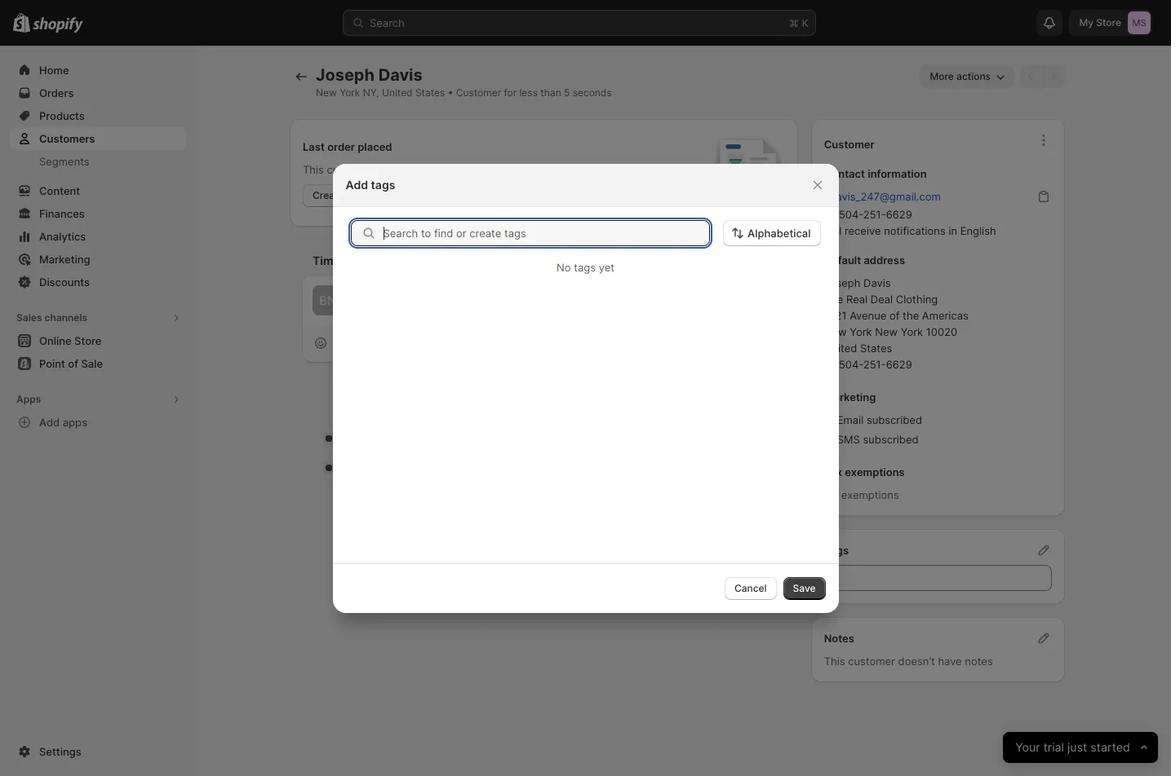 Task type: vqa. For each thing, say whether or not it's contained in the screenshot.
3rd Automatically from the bottom
no



Task type: describe. For each thing, give the bounding box(es) containing it.
email subscribed sms subscribed
[[837, 414, 922, 446]]

customer for hasn't
[[327, 163, 374, 176]]

add for add tags
[[346, 177, 368, 191]]

new inside the joseph davis new york ny, united states • customer for less than 5 seconds
[[316, 87, 337, 99]]

251- inside joseph davis the real deal clothing 1221 avenue of the americas new york new york 10020 united states +1 504-251-6629
[[863, 358, 886, 371]]

notes
[[824, 632, 854, 646]]

will
[[824, 224, 842, 237]]

no tags yet
[[557, 261, 614, 274]]

no for no tags yet
[[557, 261, 571, 274]]

clothing
[[896, 293, 938, 306]]

marketing
[[824, 391, 876, 404]]

tags
[[824, 544, 849, 557]]

j.davis_247@gmail.com
[[824, 190, 941, 203]]

create order
[[313, 189, 372, 202]]

search
[[370, 16, 405, 29]]

customers
[[39, 132, 95, 145]]

deal
[[871, 293, 893, 306]]

customer inside the joseph davis new york ny, united states • customer for less than 5 seconds
[[456, 87, 501, 99]]

1 horizontal spatial placed
[[410, 163, 444, 176]]

americas
[[922, 309, 969, 322]]

this for this customer doesn't have notes
[[824, 655, 845, 668]]

doesn't
[[898, 655, 935, 668]]

0 horizontal spatial yet
[[503, 163, 519, 176]]

less
[[519, 87, 538, 99]]

6629 inside joseph davis the real deal clothing 1221 avenue of the americas new york new york 10020 united states +1 504-251-6629
[[886, 358, 912, 371]]

add for add apps
[[39, 416, 60, 429]]

davis for joseph davis new york ny, united states • customer for less than 5 seconds
[[378, 65, 423, 85]]

251- inside +1 504-251-6629 will receive notifications in english
[[863, 208, 886, 221]]

any
[[447, 163, 464, 176]]

email
[[837, 414, 864, 427]]

10020
[[926, 326, 957, 339]]

information
[[868, 167, 927, 180]]

the
[[824, 293, 843, 306]]

customers link
[[10, 127, 186, 150]]

channels
[[44, 312, 87, 324]]

add apps
[[39, 416, 87, 429]]

add apps button
[[10, 411, 186, 434]]

segments
[[39, 155, 90, 168]]

receive
[[845, 224, 881, 237]]

apps
[[16, 393, 41, 406]]

6629 inside +1 504-251-6629 will receive notifications in english
[[886, 208, 912, 221]]

seconds
[[573, 87, 612, 99]]

exemptions for tax exemptions
[[845, 466, 905, 479]]

states inside joseph davis the real deal clothing 1221 avenue of the americas new york new york 10020 united states +1 504-251-6629
[[860, 342, 892, 355]]

notifications
[[884, 224, 946, 237]]

Search to find or create tags text field
[[383, 220, 710, 246]]

this customer doesn't have notes
[[824, 655, 993, 668]]

joseph for joseph davis the real deal clothing 1221 avenue of the americas new york new york 10020 united states +1 504-251-6629
[[824, 277, 861, 290]]

tax exemptions
[[824, 466, 905, 479]]

sms
[[837, 433, 860, 446]]

2 horizontal spatial new
[[875, 326, 898, 339]]

alphabetical
[[748, 226, 811, 240]]

address
[[864, 254, 905, 267]]

ny,
[[363, 87, 379, 99]]

2 horizontal spatial york
[[901, 326, 923, 339]]

5
[[564, 87, 570, 99]]

apps button
[[10, 388, 186, 411]]

hasn't
[[377, 163, 407, 176]]

1221
[[824, 309, 847, 322]]

apps
[[63, 416, 87, 429]]

notes
[[965, 655, 993, 668]]

sales channels button
[[10, 307, 186, 330]]

united inside joseph davis the real deal clothing 1221 avenue of the americas new york new york 10020 united states +1 504-251-6629
[[824, 342, 857, 355]]

tags for no
[[574, 261, 596, 274]]

no exemptions
[[824, 489, 899, 502]]

york inside the joseph davis new york ny, united states • customer for less than 5 seconds
[[340, 87, 360, 99]]

1 horizontal spatial new
[[824, 326, 847, 339]]



Task type: locate. For each thing, give the bounding box(es) containing it.
504- up marketing
[[839, 358, 863, 371]]

tags down search to find or create tags text field
[[574, 261, 596, 274]]

davis inside the joseph davis new york ny, united states • customer for less than 5 seconds
[[378, 65, 423, 85]]

this down last
[[303, 163, 324, 176]]

new
[[316, 87, 337, 99], [824, 326, 847, 339], [875, 326, 898, 339]]

york down avenue
[[850, 326, 872, 339]]

placed left any
[[410, 163, 444, 176]]

0 horizontal spatial joseph
[[316, 65, 375, 85]]

united right ny, at the left top of page
[[382, 87, 413, 99]]

0 vertical spatial customer
[[456, 87, 501, 99]]

placed up hasn't
[[358, 140, 392, 153]]

1 vertical spatial states
[[860, 342, 892, 355]]

default
[[824, 254, 861, 267]]

save button
[[783, 577, 825, 600]]

1 vertical spatial add
[[39, 416, 60, 429]]

joseph davis new york ny, united states • customer for less than 5 seconds
[[316, 65, 612, 99]]

yet inside add tags 'dialog'
[[599, 261, 614, 274]]

contact
[[824, 167, 865, 180]]

segments link
[[10, 150, 186, 173]]

251-
[[863, 208, 886, 221], [863, 358, 886, 371]]

exemptions down the tax exemptions
[[841, 489, 899, 502]]

contact information
[[824, 167, 927, 180]]

0 horizontal spatial this
[[303, 163, 324, 176]]

add inside "add apps" button
[[39, 416, 60, 429]]

customer down last order placed
[[327, 163, 374, 176]]

add right create on the left top
[[346, 177, 368, 191]]

6629 up notifications
[[886, 208, 912, 221]]

sales channels
[[16, 312, 87, 324]]

add inside add tags 'dialog'
[[346, 177, 368, 191]]

home
[[39, 64, 69, 77]]

davis up ny, at the left top of page
[[378, 65, 423, 85]]

tags for add
[[371, 177, 395, 191]]

joseph davis the real deal clothing 1221 avenue of the americas new york new york 10020 united states +1 504-251-6629
[[824, 277, 969, 371]]

yet down search to find or create tags text field
[[599, 261, 614, 274]]

customer down "notes"
[[848, 655, 895, 668]]

1 +1 from the top
[[824, 208, 836, 221]]

1 horizontal spatial yet
[[599, 261, 614, 274]]

1 vertical spatial yet
[[599, 261, 614, 274]]

discounts
[[39, 276, 90, 289]]

york left ny, at the left top of page
[[340, 87, 360, 99]]

1 vertical spatial +1
[[824, 358, 836, 371]]

tax
[[824, 466, 842, 479]]

order right last
[[327, 140, 355, 153]]

joseph
[[316, 65, 375, 85], [824, 277, 861, 290]]

york
[[340, 87, 360, 99], [850, 326, 872, 339], [901, 326, 923, 339]]

251- up marketing
[[863, 358, 886, 371]]

0 vertical spatial 251-
[[863, 208, 886, 221]]

0 vertical spatial +1
[[824, 208, 836, 221]]

exemptions for no exemptions
[[841, 489, 899, 502]]

default address
[[824, 254, 905, 267]]

yet right orders
[[503, 163, 519, 176]]

joseph inside the joseph davis new york ny, united states • customer for less than 5 seconds
[[316, 65, 375, 85]]

k
[[802, 16, 809, 29]]

tags down hasn't
[[371, 177, 395, 191]]

1 horizontal spatial tags
[[574, 261, 596, 274]]

have
[[938, 655, 962, 668]]

states
[[415, 87, 445, 99], [860, 342, 892, 355]]

for
[[504, 87, 517, 99]]

order for create
[[347, 189, 372, 202]]

davis inside joseph davis the real deal clothing 1221 avenue of the americas new york new york 10020 united states +1 504-251-6629
[[863, 277, 891, 290]]

0 vertical spatial yet
[[503, 163, 519, 176]]

this for this customer hasn't placed any orders yet
[[303, 163, 324, 176]]

no inside add tags 'dialog'
[[557, 261, 571, 274]]

0 vertical spatial placed
[[358, 140, 392, 153]]

2 504- from the top
[[839, 358, 863, 371]]

this customer hasn't placed any orders yet
[[303, 163, 519, 176]]

1 6629 from the top
[[886, 208, 912, 221]]

⌘
[[789, 16, 799, 29]]

1 vertical spatial davis
[[863, 277, 891, 290]]

1 251- from the top
[[863, 208, 886, 221]]

subscribed up the tax exemptions
[[863, 433, 919, 446]]

orders
[[467, 163, 500, 176]]

discounts link
[[10, 271, 186, 294]]

2 +1 from the top
[[824, 358, 836, 371]]

+1 up marketing
[[824, 358, 836, 371]]

2 251- from the top
[[863, 358, 886, 371]]

0 vertical spatial states
[[415, 87, 445, 99]]

504- inside joseph davis the real deal clothing 1221 avenue of the americas new york new york 10020 united states +1 504-251-6629
[[839, 358, 863, 371]]

new down the 1221
[[824, 326, 847, 339]]

united inside the joseph davis new york ny, united states • customer for less than 5 seconds
[[382, 87, 413, 99]]

add left 'apps'
[[39, 416, 60, 429]]

1 vertical spatial 504-
[[839, 358, 863, 371]]

yet
[[503, 163, 519, 176], [599, 261, 614, 274]]

0 horizontal spatial no
[[557, 261, 571, 274]]

0 horizontal spatial davis
[[378, 65, 423, 85]]

settings
[[39, 746, 81, 759]]

this
[[303, 163, 324, 176], [824, 655, 845, 668]]

subscribed
[[867, 414, 922, 427], [863, 433, 919, 446]]

placed
[[358, 140, 392, 153], [410, 163, 444, 176]]

1 vertical spatial placed
[[410, 163, 444, 176]]

no
[[557, 261, 571, 274], [824, 489, 838, 502]]

1 horizontal spatial joseph
[[824, 277, 861, 290]]

in
[[949, 224, 957, 237]]

0 horizontal spatial add
[[39, 416, 60, 429]]

1 vertical spatial order
[[347, 189, 372, 202]]

subscribed right email
[[867, 414, 922, 427]]

1 vertical spatial 6629
[[886, 358, 912, 371]]

davis
[[378, 65, 423, 85], [863, 277, 891, 290]]

united down the 1221
[[824, 342, 857, 355]]

this down "notes"
[[824, 655, 845, 668]]

states left •
[[415, 87, 445, 99]]

0 vertical spatial joseph
[[316, 65, 375, 85]]

0 horizontal spatial customer
[[456, 87, 501, 99]]

customer for doesn't
[[848, 655, 895, 668]]

0 vertical spatial united
[[382, 87, 413, 99]]

last order placed
[[303, 140, 392, 153]]

english
[[960, 224, 996, 237]]

6629
[[886, 208, 912, 221], [886, 358, 912, 371]]

504-
[[839, 208, 863, 221], [839, 358, 863, 371]]

2 6629 from the top
[[886, 358, 912, 371]]

0 vertical spatial davis
[[378, 65, 423, 85]]

0 vertical spatial order
[[327, 140, 355, 153]]

avenue
[[850, 309, 887, 322]]

1 vertical spatial this
[[824, 655, 845, 668]]

0 horizontal spatial york
[[340, 87, 360, 99]]

states down avenue
[[860, 342, 892, 355]]

1 vertical spatial joseph
[[824, 277, 861, 290]]

customer right •
[[456, 87, 501, 99]]

exemptions
[[845, 466, 905, 479], [841, 489, 899, 502]]

alphabetical button
[[723, 220, 821, 246]]

504- inside +1 504-251-6629 will receive notifications in english
[[839, 208, 863, 221]]

+1 504-251-6629 will receive notifications in english
[[824, 208, 996, 237]]

sales
[[16, 312, 42, 324]]

⌘ k
[[789, 16, 809, 29]]

0 vertical spatial this
[[303, 163, 324, 176]]

cancel
[[734, 582, 767, 595]]

1 vertical spatial exemptions
[[841, 489, 899, 502]]

0 vertical spatial subscribed
[[867, 414, 922, 427]]

davis for joseph davis the real deal clothing 1221 avenue of the americas new york new york 10020 united states +1 504-251-6629
[[863, 277, 891, 290]]

6629 down of
[[886, 358, 912, 371]]

0 vertical spatial add
[[346, 177, 368, 191]]

add tags
[[346, 177, 395, 191]]

order
[[327, 140, 355, 153], [347, 189, 372, 202]]

1 horizontal spatial this
[[824, 655, 845, 668]]

•
[[448, 87, 453, 99]]

1 vertical spatial subscribed
[[863, 433, 919, 446]]

1 vertical spatial united
[[824, 342, 857, 355]]

home link
[[10, 59, 186, 82]]

+1 up will
[[824, 208, 836, 221]]

joseph for joseph davis new york ny, united states • customer for less than 5 seconds
[[316, 65, 375, 85]]

add
[[346, 177, 368, 191], [39, 416, 60, 429]]

shopify image
[[33, 17, 83, 33]]

settings link
[[10, 741, 186, 764]]

1 horizontal spatial no
[[824, 489, 838, 502]]

real
[[846, 293, 868, 306]]

customer
[[456, 87, 501, 99], [824, 138, 875, 151]]

of
[[889, 309, 900, 322]]

1 horizontal spatial states
[[860, 342, 892, 355]]

1 vertical spatial tags
[[574, 261, 596, 274]]

1 horizontal spatial davis
[[863, 277, 891, 290]]

tags
[[371, 177, 395, 191], [574, 261, 596, 274]]

no down tax
[[824, 489, 838, 502]]

create
[[313, 189, 344, 202]]

davis up deal
[[863, 277, 891, 290]]

customer
[[327, 163, 374, 176], [848, 655, 895, 668]]

0 vertical spatial customer
[[327, 163, 374, 176]]

exemptions up no exemptions
[[845, 466, 905, 479]]

joseph inside joseph davis the real deal clothing 1221 avenue of the americas new york new york 10020 united states +1 504-251-6629
[[824, 277, 861, 290]]

0 horizontal spatial tags
[[371, 177, 395, 191]]

0 horizontal spatial placed
[[358, 140, 392, 153]]

0 horizontal spatial new
[[316, 87, 337, 99]]

504- up receive
[[839, 208, 863, 221]]

0 vertical spatial 6629
[[886, 208, 912, 221]]

1 horizontal spatial york
[[850, 326, 872, 339]]

joseph up the
[[824, 277, 861, 290]]

new left ny, at the left top of page
[[316, 87, 337, 99]]

create order button
[[303, 184, 382, 207]]

0 horizontal spatial united
[[382, 87, 413, 99]]

customer up contact
[[824, 138, 875, 151]]

order inside button
[[347, 189, 372, 202]]

york down the
[[901, 326, 923, 339]]

+1
[[824, 208, 836, 221], [824, 358, 836, 371]]

no down search to find or create tags text field
[[557, 261, 571, 274]]

avatar with initials b n image
[[313, 286, 343, 316]]

251- down j.davis_247@gmail.com on the right top of the page
[[863, 208, 886, 221]]

1 504- from the top
[[839, 208, 863, 221]]

joseph up ny, at the left top of page
[[316, 65, 375, 85]]

new down of
[[875, 326, 898, 339]]

add tags dialog
[[0, 164, 1171, 613]]

1 vertical spatial customer
[[824, 138, 875, 151]]

order right create on the left top
[[347, 189, 372, 202]]

order for last
[[327, 140, 355, 153]]

0 vertical spatial no
[[557, 261, 571, 274]]

united
[[382, 87, 413, 99], [824, 342, 857, 355]]

1 vertical spatial customer
[[848, 655, 895, 668]]

no for no exemptions
[[824, 489, 838, 502]]

cancel button
[[725, 577, 777, 600]]

1 vertical spatial no
[[824, 489, 838, 502]]

last
[[303, 140, 325, 153]]

0 horizontal spatial states
[[415, 87, 445, 99]]

1 horizontal spatial customer
[[848, 655, 895, 668]]

timeline
[[313, 254, 360, 268]]

+1 inside joseph davis the real deal clothing 1221 avenue of the americas new york new york 10020 united states +1 504-251-6629
[[824, 358, 836, 371]]

0 vertical spatial tags
[[371, 177, 395, 191]]

1 vertical spatial 251-
[[863, 358, 886, 371]]

save
[[793, 582, 816, 595]]

0 horizontal spatial customer
[[327, 163, 374, 176]]

1 horizontal spatial add
[[346, 177, 368, 191]]

1 horizontal spatial customer
[[824, 138, 875, 151]]

0 vertical spatial exemptions
[[845, 466, 905, 479]]

states inside the joseph davis new york ny, united states • customer for less than 5 seconds
[[415, 87, 445, 99]]

0 vertical spatial 504-
[[839, 208, 863, 221]]

+1 inside +1 504-251-6629 will receive notifications in english
[[824, 208, 836, 221]]

than
[[540, 87, 561, 99]]

the
[[903, 309, 919, 322]]

1 horizontal spatial united
[[824, 342, 857, 355]]

j.davis_247@gmail.com button
[[814, 185, 950, 208]]



